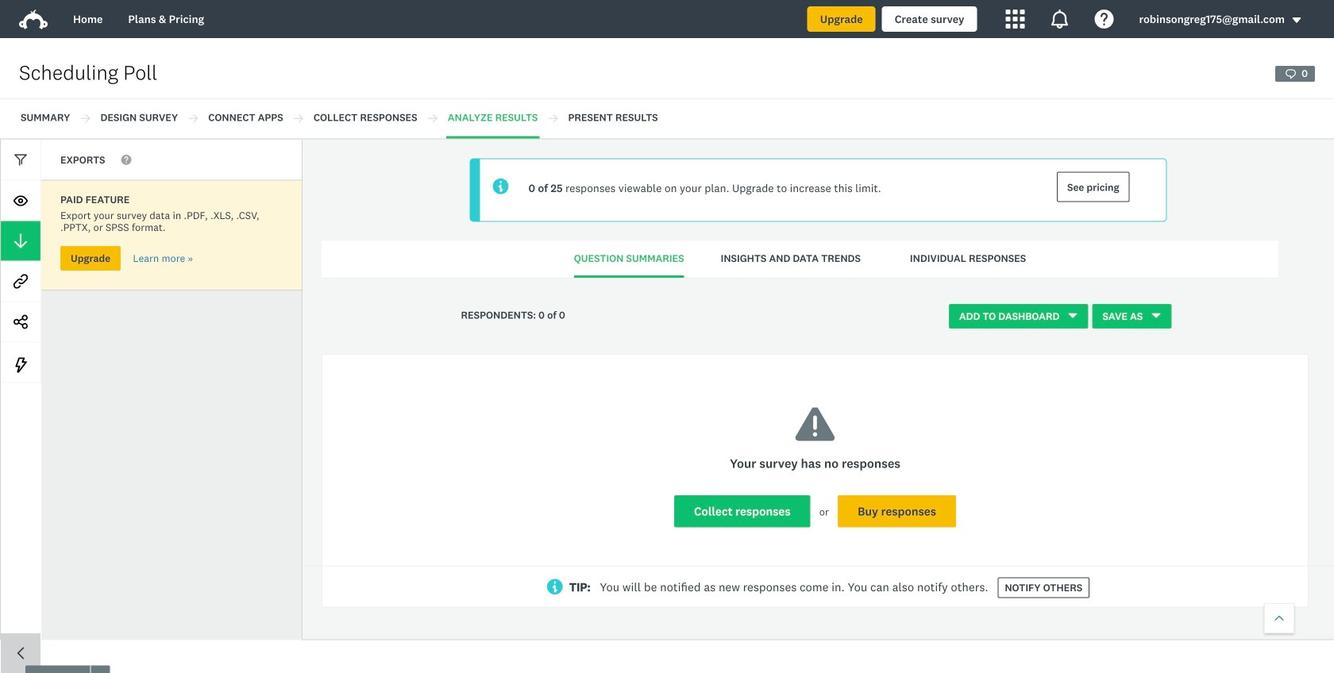 Task type: vqa. For each thing, say whether or not it's contained in the screenshot.
products icon
yes



Task type: describe. For each thing, give the bounding box(es) containing it.
help icon image
[[1095, 10, 1114, 29]]

1 products icon image from the left
[[1006, 10, 1025, 29]]

share icon image
[[14, 315, 28, 329]]



Task type: locate. For each thing, give the bounding box(es) containing it.
0 horizontal spatial products icon image
[[1006, 10, 1025, 29]]

2 products icon image from the left
[[1051, 10, 1070, 29]]

surveymonkey logo image
[[19, 10, 48, 29]]

products icon image
[[1006, 10, 1025, 29], [1051, 10, 1070, 29]]

dropdown arrow image
[[1292, 15, 1303, 26]]

1 horizontal spatial products icon image
[[1051, 10, 1070, 29]]



